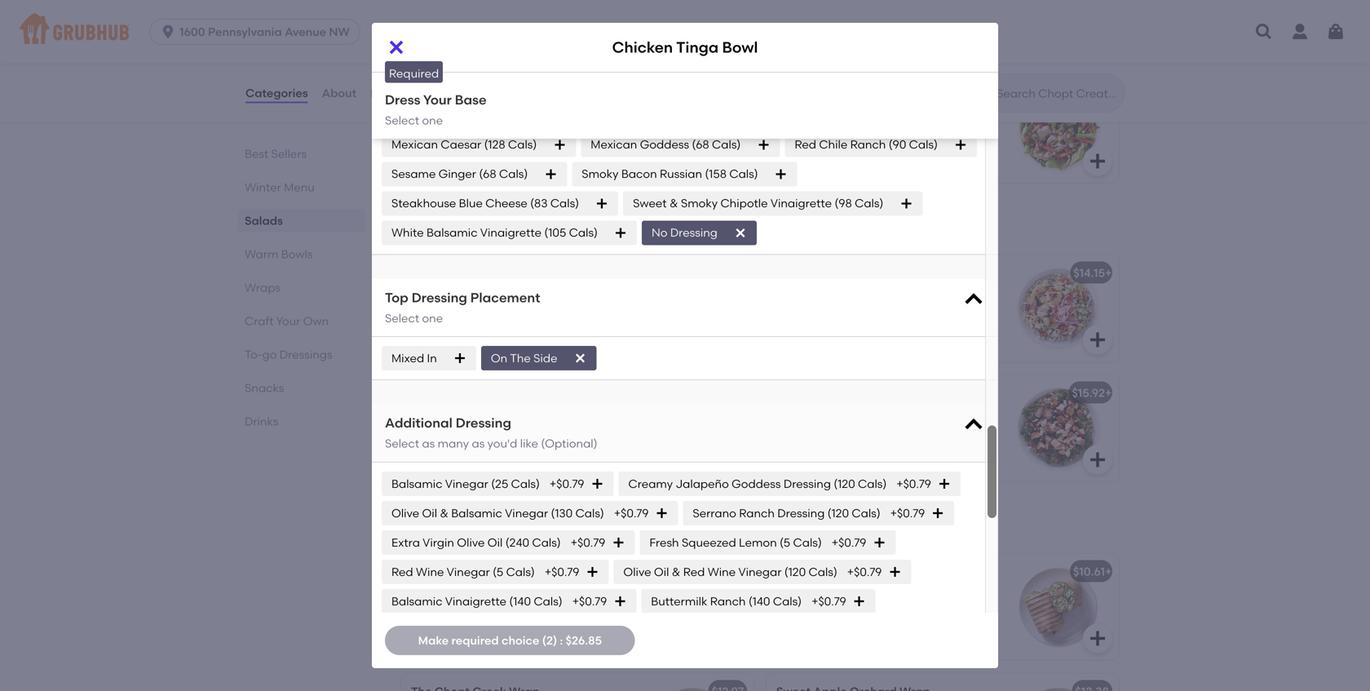 Task type: describe. For each thing, give the bounding box(es) containing it.
vinegar up (240
[[505, 506, 548, 520]]

your for own
[[276, 314, 300, 328]]

cotija
[[777, 588, 810, 601]]

cheese, inside your choice of base drizzled with mexican goddess and topped with braised chicken tinga, avocado, black beans, tortilla chips, scallions, cotija cheese, marinated kale
[[445, 355, 488, 369]]

grilled chicken, avocado, all-natural smoked bacon, cage-free egg, blue cheese, grape tomatoes, romaine
[[411, 110, 612, 157]]

:
[[560, 633, 563, 647]]

cotija cheese, jalapeño peppers, tortilla chips, romaine
[[777, 588, 959, 618]]

avocado, inside "grilled chicken, avocado, all-natural smoked bacon, cage-free egg, blue cheese, grape tomatoes, romaine"
[[499, 110, 551, 124]]

wine down best seller
[[416, 565, 444, 579]]

0 horizontal spatial chicken
[[411, 266, 457, 280]]

(26
[[509, 108, 526, 122]]

smoky bacon russian (158 cals)
[[582, 167, 758, 181]]

dressing for additional
[[456, 415, 512, 431]]

1 vertical spatial olive oil & red wine vinegar (120 cals)
[[624, 565, 838, 579]]

caesar for mexican caesar wrap
[[827, 564, 868, 578]]

carrots, inside the grilled chicken, carrots, roasted broccoli, pickled red onions, roasted almonds, spinach, romaine
[[864, 110, 907, 124]]

required
[[452, 633, 499, 647]]

creamy jalapeño goddess dressing (120 cals)
[[629, 477, 887, 491]]

+$0.79 for olive oil & balsamic vinegar (130 cals)
[[614, 506, 649, 520]]

dress
[[385, 92, 421, 108]]

your for base
[[423, 92, 452, 108]]

almonds,
[[777, 143, 828, 157]]

pepper inside 'panko fried chicken, pepper jack cheese, corn, grape tomatoes, pickled red onions, carrots, romaine'
[[525, 0, 565, 4]]

marinated
[[491, 355, 549, 369]]

grape inside 'avocado, grape tomatoes, corn, pepper jack cheese, crispy shallots, romaine'
[[832, 0, 865, 4]]

& down 'fresh'
[[672, 565, 681, 579]]

select inside additional dressing select as many as you'd like (optional)
[[385, 437, 419, 451]]

cheese
[[486, 196, 528, 210]]

sweet & smoky chipotle vinaigrette (98 cals)
[[633, 196, 884, 210]]

tahini
[[863, 266, 896, 280]]

1 red wine vinegar (5 cals) from the top
[[392, 20, 535, 34]]

best for best sellers
[[245, 147, 269, 161]]

vinegar down lemon
[[739, 565, 782, 579]]

beans,
[[445, 339, 482, 352]]

& right the sweet
[[670, 196, 678, 210]]

shallots,
[[927, 7, 972, 21]]

panko
[[411, 0, 446, 4]]

craft your own
[[245, 314, 329, 328]]

classic
[[411, 87, 452, 101]]

seller
[[444, 548, 471, 560]]

ranch for (140
[[711, 594, 746, 608]]

+$0.79 for creamy jalapeño goddess dressing (120 cals)
[[897, 477, 932, 491]]

kale caesar wrap image
[[632, 553, 754, 660]]

0 vertical spatial with
[[567, 289, 590, 303]]

tinga,
[[501, 322, 533, 336]]

balsamic vinaigrette (140 cals)
[[392, 594, 563, 608]]

red down panko
[[392, 20, 413, 34]]

+ for mexican caesar wrap
[[1106, 564, 1112, 578]]

caesar for mexican caesar (128 cals)
[[441, 138, 482, 151]]

select for top
[[385, 311, 419, 325]]

sesame
[[392, 167, 436, 181]]

many
[[438, 437, 469, 451]]

fried
[[448, 0, 474, 4]]

mexican goddess (68 cals)
[[591, 138, 741, 151]]

scallions,
[[558, 339, 608, 352]]

+$0.79 for olive oil & red wine vinegar (120 cals)
[[848, 565, 882, 579]]

natural
[[572, 110, 612, 124]]

best for best seller
[[421, 548, 442, 560]]

bowl for $14.15
[[899, 266, 926, 280]]

1 $10.61 + from the left
[[708, 564, 747, 578]]

grape inside 'panko fried chicken, pepper jack cheese, corn, grape tomatoes, pickled red onions, carrots, romaine'
[[487, 7, 521, 21]]

smoked
[[411, 127, 455, 141]]

1 horizontal spatial chicken
[[612, 38, 673, 56]]

0 horizontal spatial bowls
[[281, 247, 313, 261]]

mixed in
[[392, 351, 437, 365]]

mexican for mexican caesar wrap
[[777, 564, 824, 578]]

top dressing placement select one
[[385, 290, 541, 325]]

1 $10.61 from the left
[[708, 564, 740, 578]]

aged
[[411, 591, 441, 605]]

about button
[[321, 64, 357, 122]]

go
[[262, 348, 277, 361]]

one for your
[[422, 113, 443, 127]]

wine up buttermilk ranch (140 cals)
[[708, 565, 736, 579]]

sellers
[[271, 147, 307, 161]]

mexican caesar wrap image
[[997, 553, 1119, 660]]

tortilla inside your choice of base drizzled with mexican goddess and topped with braised chicken tinga, avocado, black beans, tortilla chips, scallions, cotija cheese, marinated kale
[[485, 339, 520, 352]]

wrap for kale caesar wrap
[[483, 568, 513, 582]]

mexican for mexican goddess (68 cals)
[[591, 138, 638, 151]]

chopt vinaigrette (98 cals)
[[392, 79, 542, 93]]

avocado, grape tomatoes, corn, pepper jack cheese, crispy shallots, romaine button
[[767, 0, 1119, 62]]

(120 up mexican caesar wrap
[[828, 506, 849, 520]]

0 horizontal spatial tinga
[[460, 266, 492, 280]]

chicken, for natural
[[450, 110, 496, 124]]

vinegar down seller
[[447, 565, 490, 579]]

0 vertical spatial (5
[[493, 20, 504, 34]]

free
[[533, 127, 554, 141]]

red left chile
[[795, 138, 817, 151]]

+$0.79 for red wine vinegar (5 cals)
[[545, 565, 580, 579]]

blissful harvest bowl image
[[997, 375, 1119, 481]]

black
[[411, 339, 442, 352]]

jalapeño
[[676, 477, 729, 491]]

kale caesar wrap
[[411, 568, 513, 582]]

squeezed
[[682, 536, 737, 549]]

panko fried chicken, pepper jack cheese, corn, grape tomatoes, pickled red onions, carrots, romaine
[[411, 0, 609, 37]]

& up virgin
[[440, 506, 449, 520]]

chinese chicken bowl image
[[632, 375, 754, 481]]

peppers,
[[910, 588, 959, 601]]

kale
[[411, 568, 436, 582]]

(68 for goddess
[[692, 138, 710, 151]]

1600
[[180, 25, 205, 39]]

ranch left "(90"
[[851, 138, 886, 151]]

oil up buttermilk ranch (105 cals)
[[620, 20, 635, 34]]

make
[[418, 633, 449, 647]]

(140 for vinaigrette
[[509, 594, 531, 608]]

santa fe salad image
[[997, 0, 1119, 62]]

make required choice (2) : $26.85
[[418, 633, 602, 647]]

pennsylvania
[[208, 25, 282, 39]]

parmesan,
[[444, 591, 504, 605]]

mediterranean
[[777, 266, 860, 280]]

classic cobb salad image
[[632, 76, 754, 182]]

your choice of base drizzled with mexican goddess and topped with braised chicken tinga, avocado, black beans, tortilla chips, scallions, cotija cheese, marinated kale
[[411, 289, 608, 369]]

sesame ginger (68 cals)
[[392, 167, 528, 181]]

grilled chicken, carrots, roasted broccoli, pickled red onions, roasted almonds, spinach, romaine
[[777, 110, 976, 157]]

(105 for vinaigrette
[[509, 50, 531, 63]]

0 vertical spatial (98
[[493, 79, 511, 93]]

2 vertical spatial (5
[[493, 565, 504, 579]]

0 vertical spatial bowls
[[454, 216, 504, 237]]

1 vertical spatial (5
[[780, 536, 791, 549]]

ranch for (105
[[676, 50, 712, 63]]

sweet apple orchard wrap image
[[997, 673, 1119, 691]]

goddess inside your choice of base drizzled with mexican goddess and topped with braised chicken tinga, avocado, black beans, tortilla chips, scallions, cotija cheese, marinated kale
[[461, 306, 510, 319]]

(128
[[484, 138, 506, 151]]

$15.92 + for chicken tinga bowl image
[[707, 266, 747, 280]]

2 as from the left
[[472, 437, 485, 451]]

avenue
[[285, 25, 326, 39]]

vinegar up buttermilk ranch (105 cals)
[[704, 20, 747, 34]]

balsamic for balsamic vinegar (25 cals)
[[392, 477, 443, 491]]

1 vertical spatial roasted
[[934, 127, 976, 141]]

balsamic for balsamic vinaigrette (105 cals)
[[392, 50, 443, 63]]

winter menu
[[245, 180, 315, 194]]

1 vertical spatial with
[[581, 306, 604, 319]]

no
[[652, 226, 668, 240]]

+$0.79 for fresh squeezed lemon (5 cals)
[[832, 536, 867, 549]]

balsamic down blue
[[427, 226, 478, 240]]

on the side
[[491, 351, 558, 365]]

extra virgin olive oil (240 cals)
[[392, 536, 561, 549]]

1 vertical spatial choice
[[502, 633, 540, 647]]

reviews button
[[370, 64, 417, 122]]

tomatoes, inside 'avocado, grape tomatoes, corn, pepper jack cheese, crispy shallots, romaine'
[[868, 0, 924, 4]]

base
[[455, 92, 487, 108]]

one for dressing
[[422, 311, 443, 325]]

(140 for ranch
[[749, 594, 771, 608]]

$14.15 for $14.15 +
[[1074, 266, 1106, 280]]

romaine inside cotija cheese, jalapeño peppers, tortilla chips, romaine
[[850, 604, 897, 618]]

+$0.79 for buttermilk ranch (140 cals)
[[812, 594, 847, 608]]

romaine inside aged parmesan, artisan croutons, kale & romaine
[[448, 607, 495, 621]]

red down extra
[[392, 565, 413, 579]]

no dressing
[[652, 226, 718, 240]]

svg image inside main navigation navigation
[[1327, 22, 1346, 42]]

additional
[[385, 415, 453, 431]]

reviews
[[370, 86, 416, 100]]

lemon
[[739, 536, 777, 549]]

blue
[[459, 196, 483, 210]]

red inside 'panko fried chicken, pepper jack cheese, corn, grape tomatoes, pickled red onions, carrots, romaine'
[[454, 23, 473, 37]]

1 horizontal spatial warm bowls
[[398, 216, 504, 237]]

mexican caesar wrap
[[777, 564, 902, 578]]

mediterranean tahini bowl
[[777, 266, 926, 280]]

placement
[[471, 290, 541, 305]]

balsamic vinaigrette (105 cals)
[[392, 50, 563, 63]]

vinaigrette for balsamic vinaigrette (105 cals)
[[445, 50, 507, 63]]

cheese, inside 'avocado, grape tomatoes, corn, pepper jack cheese, crispy shallots, romaine'
[[846, 7, 889, 21]]

aged parmesan, artisan croutons, kale & romaine
[[411, 591, 600, 621]]

steakhouse
[[392, 196, 456, 210]]

you'd
[[488, 437, 518, 451]]

jack inside 'panko fried chicken, pepper jack cheese, corn, grape tomatoes, pickled red onions, carrots, romaine'
[[568, 0, 591, 4]]

+$0.79 for balsamic vinegar (25 cals)
[[550, 477, 585, 491]]

mediterranean tahini bowl image
[[997, 255, 1119, 361]]

dress your base select one
[[385, 92, 487, 127]]

craft
[[245, 314, 274, 328]]

0 horizontal spatial smoky
[[582, 167, 619, 181]]

side
[[534, 351, 558, 365]]

own
[[303, 314, 329, 328]]

0 vertical spatial roasted
[[910, 110, 952, 124]]

avocado, inside your choice of base drizzled with mexican goddess and topped with braised chicken tinga, avocado, black beans, tortilla chips, scallions, cotija cheese, marinated kale
[[536, 322, 588, 336]]

wine down panko
[[416, 20, 444, 34]]

crispy chicken ranch salad image
[[632, 0, 754, 62]]

red chile ranch (90 cals)
[[795, 138, 938, 151]]

the chopt greek wrap image
[[632, 673, 754, 691]]

romaine inside 'avocado, grape tomatoes, corn, pepper jack cheese, crispy shallots, romaine'
[[777, 23, 823, 37]]

1 vertical spatial (98
[[835, 196, 852, 210]]

cheese, inside "grilled chicken, avocado, all-natural smoked bacon, cage-free egg, blue cheese, grape tomatoes, romaine"
[[411, 143, 454, 157]]

cage-
[[499, 127, 533, 141]]

additional dressing select as many as you'd like (optional)
[[385, 415, 598, 451]]

cotija
[[411, 355, 442, 369]]

and
[[513, 306, 535, 319]]

0 vertical spatial tinga
[[677, 38, 719, 56]]



Task type: locate. For each thing, give the bounding box(es) containing it.
1 vertical spatial tomatoes,
[[524, 7, 580, 21]]

your inside dress your base select one
[[423, 92, 452, 108]]

olive oil & red wine vinegar (120 cals)
[[589, 20, 803, 34], [624, 565, 838, 579]]

tortilla inside cotija cheese, jalapeño peppers, tortilla chips, romaine
[[777, 604, 812, 618]]

fresh squeezed lemon (5 cals)
[[650, 536, 822, 549]]

0 vertical spatial pickled
[[411, 23, 452, 37]]

grape inside "grilled chicken, avocado, all-natural smoked bacon, cage-free egg, blue cheese, grape tomatoes, romaine"
[[457, 143, 490, 157]]

oil up virgin
[[422, 506, 437, 520]]

1 vertical spatial your
[[411, 289, 435, 303]]

0 vertical spatial corn,
[[927, 0, 955, 4]]

bacon,
[[458, 127, 496, 141]]

grilled
[[411, 110, 448, 124], [777, 110, 813, 124]]

(98
[[493, 79, 511, 93], [835, 196, 852, 210]]

romaine inside 'panko fried chicken, pepper jack cheese, corn, grape tomatoes, pickled red onions, carrots, romaine'
[[563, 23, 609, 37]]

chopt
[[392, 79, 427, 93]]

1 horizontal spatial red
[[870, 127, 889, 141]]

0 vertical spatial tortilla
[[485, 339, 520, 352]]

dressing right no
[[671, 226, 718, 240]]

0 horizontal spatial choice
[[438, 289, 476, 303]]

one inside top dressing placement select one
[[422, 311, 443, 325]]

(158
[[705, 167, 727, 181]]

1 horizontal spatial goddess
[[640, 138, 690, 151]]

0 horizontal spatial chicken tinga bowl
[[411, 266, 522, 280]]

1 as from the left
[[422, 437, 435, 451]]

red down squeezed
[[684, 565, 705, 579]]

(120 up serrano ranch dressing (120 cals)
[[834, 477, 856, 491]]

smoky left bacon at the left of the page
[[582, 167, 619, 181]]

bowl for $15.92
[[495, 266, 522, 280]]

kale inside your choice of base drizzled with mexican goddess and topped with braised chicken tinga, avocado, black beans, tortilla chips, scallions, cotija cheese, marinated kale
[[552, 355, 575, 369]]

0 vertical spatial red wine vinegar (5 cals)
[[392, 20, 535, 34]]

wrap for mexican caesar wrap
[[871, 564, 902, 578]]

grilled up smoked
[[411, 110, 448, 124]]

mexican caesar (128 cals)
[[392, 138, 537, 151]]

russian
[[660, 167, 703, 181]]

0 vertical spatial wraps
[[245, 281, 281, 295]]

(120 up cotija at the right bottom of page
[[785, 565, 806, 579]]

chips, up marinated
[[523, 339, 555, 352]]

0 vertical spatial goddess
[[640, 138, 690, 151]]

1 horizontal spatial $15.92
[[1073, 386, 1106, 400]]

$15.92 for blissful harvest bowl image at right
[[1073, 386, 1106, 400]]

(68 for ginger
[[479, 167, 497, 181]]

(2)
[[542, 633, 557, 647]]

2 select from the top
[[385, 311, 419, 325]]

1 horizontal spatial (68
[[692, 138, 710, 151]]

white
[[392, 226, 424, 240]]

chicken tinga bowl image
[[632, 255, 754, 361]]

1 grilled from the left
[[411, 110, 448, 124]]

svg image
[[551, 21, 564, 34], [819, 21, 832, 34], [1255, 22, 1275, 42], [160, 24, 176, 40], [723, 151, 743, 171], [1088, 151, 1108, 171], [596, 197, 609, 210], [900, 197, 913, 210], [723, 330, 743, 349], [723, 450, 743, 469], [591, 477, 604, 490], [656, 507, 669, 520], [932, 507, 945, 520], [612, 536, 625, 549], [873, 536, 886, 549], [586, 565, 599, 578], [614, 595, 627, 608]]

as left you'd
[[472, 437, 485, 451]]

with up scallions,
[[581, 306, 604, 319]]

caesar for kale caesar wrap
[[439, 568, 480, 582]]

0 horizontal spatial goddess
[[461, 306, 510, 319]]

0 horizontal spatial $15.92
[[707, 266, 740, 280]]

select for dress
[[385, 113, 419, 127]]

2 $10.61 from the left
[[1074, 564, 1106, 578]]

balsamic down kale
[[392, 594, 443, 608]]

ranch up classic cobb salad image
[[676, 50, 712, 63]]

svg image
[[1327, 22, 1346, 42], [723, 31, 743, 51], [387, 38, 406, 57], [553, 138, 567, 151], [757, 138, 771, 151], [955, 138, 968, 151], [544, 168, 558, 181], [775, 168, 788, 181], [614, 226, 627, 239], [734, 226, 747, 239], [963, 288, 986, 311], [1088, 330, 1108, 349], [454, 352, 467, 365], [574, 352, 587, 365], [963, 414, 986, 437], [1088, 450, 1108, 469], [938, 477, 951, 490], [889, 565, 902, 578], [853, 595, 866, 608], [1088, 629, 1108, 648]]

dressing up serrano ranch dressing (120 cals)
[[784, 477, 831, 491]]

0 horizontal spatial $10.61
[[708, 564, 740, 578]]

0 vertical spatial onions,
[[475, 23, 515, 37]]

tomatoes, inside "grilled chicken, avocado, all-natural smoked bacon, cage-free egg, blue cheese, grape tomatoes, romaine"
[[493, 143, 549, 157]]

1 horizontal spatial (140
[[749, 594, 771, 608]]

1 select from the top
[[385, 113, 419, 127]]

buttermilk ranch (140 cals)
[[651, 594, 802, 608]]

0 vertical spatial $15.92
[[707, 266, 740, 280]]

jalapeño
[[859, 588, 907, 601]]

on
[[491, 351, 508, 365]]

select down additional
[[385, 437, 419, 451]]

onions, inside 'panko fried chicken, pepper jack cheese, corn, grape tomatoes, pickled red onions, carrots, romaine'
[[475, 23, 515, 37]]

grilled inside "grilled chicken, avocado, all-natural smoked bacon, cage-free egg, blue cheese, grape tomatoes, romaine"
[[411, 110, 448, 124]]

+$0.79 for extra virgin olive oil (240 cals)
[[571, 536, 606, 549]]

1 vertical spatial chicken
[[411, 266, 457, 280]]

smoky
[[582, 167, 619, 181], [681, 196, 718, 210]]

tortilla down cotija at the right bottom of page
[[777, 604, 812, 618]]

wraps
[[245, 281, 281, 295], [398, 515, 454, 536]]

$15.92
[[707, 266, 740, 280], [1073, 386, 1106, 400]]

caesar
[[441, 138, 482, 151], [827, 564, 868, 578], [439, 568, 480, 582]]

grilled inside the grilled chicken, carrots, roasted broccoli, pickled red onions, roasted almonds, spinach, romaine
[[777, 110, 813, 124]]

1 horizontal spatial smoky
[[681, 196, 718, 210]]

croutons,
[[548, 591, 600, 605]]

0 horizontal spatial onions,
[[475, 23, 515, 37]]

buttermilk for buttermilk ranch (140 cals)
[[651, 594, 708, 608]]

panko fried chicken, pepper jack cheese, corn, grape tomatoes, pickled red onions, carrots, romaine button
[[401, 0, 754, 62]]

dressing up you'd
[[456, 415, 512, 431]]

avocado, up cage-
[[499, 110, 551, 124]]

vinaigrette for balsamic vinaigrette (140 cals)
[[445, 594, 507, 608]]

+$0.79 for balsamic vinaigrette (140 cals)
[[573, 594, 607, 608]]

oil
[[620, 20, 635, 34], [422, 506, 437, 520], [488, 536, 503, 549], [654, 565, 669, 579]]

(83
[[531, 196, 548, 210]]

+
[[740, 266, 747, 280], [1106, 266, 1112, 280], [1106, 386, 1112, 400], [740, 564, 747, 578], [1106, 564, 1112, 578]]

& up buttermilk ranch (105 cals)
[[637, 20, 646, 34]]

0 vertical spatial chips,
[[523, 339, 555, 352]]

cobb
[[455, 87, 486, 101]]

roasted
[[910, 110, 952, 124], [934, 127, 976, 141]]

with
[[567, 289, 590, 303], [581, 306, 604, 319]]

best seller
[[421, 548, 471, 560]]

(5 up aged parmesan, artisan croutons, kale & romaine
[[493, 565, 504, 579]]

of
[[478, 289, 489, 303]]

pepper inside 'avocado, grape tomatoes, corn, pepper jack cheese, crispy shallots, romaine'
[[777, 7, 817, 21]]

1 vertical spatial $15.92
[[1073, 386, 1106, 400]]

select down dress
[[385, 113, 419, 127]]

0 horizontal spatial kale
[[411, 607, 434, 621]]

1 vertical spatial red wine vinegar (5 cals)
[[392, 565, 535, 579]]

grilled for grilled chicken, carrots, roasted broccoli, pickled red onions, roasted almonds, spinach, romaine
[[777, 110, 813, 124]]

3 select from the top
[[385, 437, 419, 451]]

0 horizontal spatial best
[[245, 147, 269, 161]]

(105 down 'panko fried chicken, pepper jack cheese, corn, grape tomatoes, pickled red onions, carrots, romaine'
[[509, 50, 531, 63]]

ranch down 'creamy jalapeño goddess dressing (120 cals)'
[[739, 506, 775, 520]]

oil down 'fresh'
[[654, 565, 669, 579]]

0 horizontal spatial corn,
[[457, 7, 485, 21]]

wine
[[416, 20, 444, 34], [673, 20, 701, 34], [416, 565, 444, 579], [708, 565, 736, 579]]

1 horizontal spatial wrap
[[871, 564, 902, 578]]

mexican inside your choice of base drizzled with mexican goddess and topped with braised chicken tinga, avocado, black beans, tortilla chips, scallions, cotija cheese, marinated kale
[[411, 306, 458, 319]]

choice
[[438, 289, 476, 303], [502, 633, 540, 647]]

creamy
[[629, 477, 673, 491]]

1 one from the top
[[422, 113, 443, 127]]

vinegar left (25
[[445, 477, 489, 491]]

(105 for ranch
[[714, 50, 736, 63]]

best sellers
[[245, 147, 307, 161]]

select inside dress your base select one
[[385, 113, 419, 127]]

1 horizontal spatial $15.92 +
[[1073, 386, 1112, 400]]

1 horizontal spatial corn,
[[927, 0, 955, 4]]

svg image inside '1600 pennsylvania avenue nw' button
[[160, 24, 176, 40]]

your inside your choice of base drizzled with mexican goddess and topped with braised chicken tinga, avocado, black beans, tortilla chips, scallions, cotija cheese, marinated kale
[[411, 289, 435, 303]]

dressing down 'creamy jalapeño goddess dressing (120 cals)'
[[778, 506, 825, 520]]

0 horizontal spatial (105
[[509, 50, 531, 63]]

tortilla down tinga,
[[485, 339, 520, 352]]

goddess
[[640, 138, 690, 151], [461, 306, 510, 319], [732, 477, 781, 491]]

1 horizontal spatial onions,
[[892, 127, 931, 141]]

balsamic up extra virgin olive oil (240 cals)
[[451, 506, 503, 520]]

chips, inside your choice of base drizzled with mexican goddess and topped with braised chicken tinga, avocado, black beans, tortilla chips, scallions, cotija cheese, marinated kale
[[523, 339, 555, 352]]

1 horizontal spatial bowl
[[723, 38, 758, 56]]

1 vertical spatial warm bowls
[[245, 247, 313, 261]]

1 vertical spatial $15.92 +
[[1073, 386, 1112, 400]]

(105 up classic cobb salad image
[[714, 50, 736, 63]]

like
[[520, 437, 538, 451]]

0 horizontal spatial pickled
[[411, 23, 452, 37]]

tomatoes,
[[868, 0, 924, 4], [524, 7, 580, 21], [493, 143, 549, 157]]

2 red wine vinegar (5 cals) from the top
[[392, 565, 535, 579]]

(98 down 'spinach,'
[[835, 196, 852, 210]]

wine up buttermilk ranch (105 cals)
[[673, 20, 701, 34]]

mexican for mexican caesar (128 cals)
[[392, 138, 438, 151]]

kale inside aged parmesan, artisan croutons, kale & romaine
[[411, 607, 434, 621]]

buttermilk for buttermilk ranch (105 cals)
[[617, 50, 673, 63]]

corn, inside 'avocado, grape tomatoes, corn, pepper jack cheese, crispy shallots, romaine'
[[927, 0, 955, 4]]

chicken, up bacon,
[[450, 110, 496, 124]]

2 (140 from the left
[[749, 594, 771, 608]]

1 vertical spatial best
[[421, 548, 442, 560]]

0 vertical spatial warm
[[398, 216, 450, 237]]

0 vertical spatial select
[[385, 113, 419, 127]]

chicken, up chile
[[816, 110, 862, 124]]

bowls down salads
[[281, 247, 313, 261]]

roasted right "(90"
[[934, 127, 976, 141]]

warm bowls down blue
[[398, 216, 504, 237]]

(25
[[491, 477, 509, 491]]

corn, inside 'panko fried chicken, pepper jack cheese, corn, grape tomatoes, pickled red onions, carrots, romaine'
[[457, 7, 485, 21]]

carrots, up balsamic vinaigrette (105 cals)
[[517, 23, 560, 37]]

dressing for top
[[412, 290, 467, 305]]

with up topped
[[567, 289, 590, 303]]

carrots, up "(90"
[[864, 110, 907, 124]]

$14.15 for $14.15
[[1078, 87, 1110, 101]]

1 (140 from the left
[[509, 594, 531, 608]]

chips, down mexican caesar wrap
[[815, 604, 848, 618]]

wrap up jalapeño
[[871, 564, 902, 578]]

& inside aged parmesan, artisan croutons, kale & romaine
[[437, 607, 445, 621]]

dressing for no
[[671, 226, 718, 240]]

1 horizontal spatial (105
[[545, 226, 567, 240]]

snacks
[[245, 381, 284, 395]]

red left "(90"
[[870, 127, 889, 141]]

romaine inside the grilled chicken, carrots, roasted broccoli, pickled red onions, roasted almonds, spinach, romaine
[[880, 143, 927, 157]]

main navigation navigation
[[0, 0, 1371, 64]]

best
[[245, 147, 269, 161], [421, 548, 442, 560]]

1 vertical spatial buttermilk
[[651, 594, 708, 608]]

dressing inside additional dressing select as many as you'd like (optional)
[[456, 415, 512, 431]]

artisan
[[507, 591, 545, 605]]

ranch down fresh squeezed lemon (5 cals)
[[711, 594, 746, 608]]

1 horizontal spatial tortilla
[[777, 604, 812, 618]]

1600 pennsylvania avenue nw button
[[149, 19, 367, 45]]

0 vertical spatial grape
[[832, 0, 865, 4]]

grilled up broccoli,
[[777, 110, 813, 124]]

wrap up aged parmesan, artisan croutons, kale & romaine
[[483, 568, 513, 582]]

0 vertical spatial chicken tinga bowl
[[612, 38, 758, 56]]

ginger
[[439, 167, 477, 181]]

chips, inside cotija cheese, jalapeño peppers, tortilla chips, romaine
[[815, 604, 848, 618]]

pickled inside the grilled chicken, carrots, roasted broccoli, pickled red onions, roasted almonds, spinach, romaine
[[827, 127, 868, 141]]

1 vertical spatial pepper
[[777, 7, 817, 21]]

red
[[392, 20, 413, 34], [649, 20, 671, 34], [795, 138, 817, 151], [392, 565, 413, 579], [684, 565, 705, 579]]

(90
[[889, 138, 907, 151]]

0 horizontal spatial red
[[454, 23, 473, 37]]

wraps up best seller
[[398, 515, 454, 536]]

corn, up the shallots,
[[927, 0, 955, 4]]

(68 up "(158"
[[692, 138, 710, 151]]

1 horizontal spatial $10.61
[[1074, 564, 1106, 578]]

one down classic
[[422, 113, 443, 127]]

1 horizontal spatial $10.61 +
[[1074, 564, 1112, 578]]

0 horizontal spatial warm bowls
[[245, 247, 313, 261]]

(68
[[692, 138, 710, 151], [479, 167, 497, 181]]

dressing up braised
[[412, 290, 467, 305]]

vinegar down fried
[[447, 20, 490, 34]]

onions, inside the grilled chicken, carrots, roasted broccoli, pickled red onions, roasted almonds, spinach, romaine
[[892, 127, 931, 141]]

1 vertical spatial kale
[[411, 607, 434, 621]]

smoky up no dressing
[[681, 196, 718, 210]]

red down fried
[[454, 23, 473, 37]]

carrots, inside 'panko fried chicken, pepper jack cheese, corn, grape tomatoes, pickled red onions, carrots, romaine'
[[517, 23, 560, 37]]

caesar up sesame ginger (68 cals)
[[441, 138, 482, 151]]

0 vertical spatial olive oil & red wine vinegar (120 cals)
[[589, 20, 803, 34]]

1 vertical spatial smoky
[[681, 196, 718, 210]]

oil left (240
[[488, 536, 503, 549]]

$10.61 +
[[708, 564, 747, 578], [1074, 564, 1112, 578]]

drizzled
[[522, 289, 564, 303]]

grilled for grilled chicken, avocado, all-natural smoked bacon, cage-free egg, blue cheese, grape tomatoes, romaine
[[411, 110, 448, 124]]

0 vertical spatial tomatoes,
[[868, 0, 924, 4]]

onions,
[[475, 23, 515, 37], [892, 127, 931, 141]]

required
[[389, 66, 439, 80]]

wraps up "craft" at the left
[[245, 281, 281, 295]]

pickled inside 'panko fried chicken, pepper jack cheese, corn, grape tomatoes, pickled red onions, carrots, romaine'
[[411, 23, 452, 37]]

mexican up braised
[[411, 306, 458, 319]]

0 horizontal spatial warm
[[245, 247, 279, 261]]

mixed
[[392, 351, 424, 365]]

0 horizontal spatial $10.61 +
[[708, 564, 747, 578]]

virgin
[[423, 536, 454, 549]]

1 horizontal spatial warm
[[398, 216, 450, 237]]

1 vertical spatial chicken tinga bowl
[[411, 266, 522, 280]]

1 horizontal spatial tinga
[[677, 38, 719, 56]]

ranch for dressing
[[739, 506, 775, 520]]

+ for chicken tinga bowl
[[740, 266, 747, 280]]

choice inside your choice of base drizzled with mexican goddess and topped with braised chicken tinga, avocado, black beans, tortilla chips, scallions, cotija cheese, marinated kale
[[438, 289, 476, 303]]

pepper
[[525, 0, 565, 4], [777, 7, 817, 21]]

dressing
[[671, 226, 718, 240], [412, 290, 467, 305], [456, 415, 512, 431], [784, 477, 831, 491], [778, 506, 825, 520]]

topped
[[537, 306, 578, 319]]

0 horizontal spatial grilled
[[411, 110, 448, 124]]

serrano
[[693, 506, 737, 520]]

cheese, down panko
[[411, 7, 454, 21]]

goddess up serrano ranch dressing (120 cals)
[[732, 477, 781, 491]]

2 one from the top
[[422, 311, 443, 325]]

2 vertical spatial grape
[[457, 143, 490, 157]]

tomatoes, inside 'panko fried chicken, pepper jack cheese, corn, grape tomatoes, pickled red onions, carrots, romaine'
[[524, 7, 580, 21]]

categories button
[[245, 64, 309, 122]]

romaine inside "grilled chicken, avocado, all-natural smoked bacon, cage-free egg, blue cheese, grape tomatoes, romaine"
[[552, 143, 598, 157]]

grape right "avocado,"
[[832, 0, 865, 4]]

warm bowls down salads
[[245, 247, 313, 261]]

red inside the grilled chicken, carrots, roasted broccoli, pickled red onions, roasted almonds, spinach, romaine
[[870, 127, 889, 141]]

red wine vinegar (5 cals) down fried
[[392, 20, 535, 34]]

sesame ginger chicken salad image
[[997, 76, 1119, 182]]

0 horizontal spatial (98
[[493, 79, 511, 93]]

Search Chopt Creative Salad Co. search field
[[995, 86, 1120, 101]]

best up kale
[[421, 548, 442, 560]]

steakhouse blue cheese (83 cals)
[[392, 196, 579, 210]]

red
[[454, 23, 473, 37], [870, 127, 889, 141]]

cheese, down smoked
[[411, 143, 454, 157]]

1 vertical spatial carrots,
[[864, 110, 907, 124]]

chicken, inside 'panko fried chicken, pepper jack cheese, corn, grape tomatoes, pickled red onions, carrots, romaine'
[[476, 0, 522, 4]]

bowls down steakhouse blue cheese (83 cals) on the left top of the page
[[454, 216, 504, 237]]

jack inside 'avocado, grape tomatoes, corn, pepper jack cheese, crispy shallots, romaine'
[[820, 7, 843, 21]]

cals)
[[506, 20, 535, 34], [774, 20, 803, 34], [534, 50, 563, 63], [739, 50, 768, 63], [514, 79, 542, 93], [529, 108, 557, 122], [508, 138, 537, 151], [712, 138, 741, 151], [909, 138, 938, 151], [499, 167, 528, 181], [730, 167, 758, 181], [551, 196, 579, 210], [855, 196, 884, 210], [569, 226, 598, 240], [511, 477, 540, 491], [858, 477, 887, 491], [576, 506, 604, 520], [852, 506, 881, 520], [532, 536, 561, 549], [794, 536, 822, 549], [506, 565, 535, 579], [809, 565, 838, 579], [534, 594, 563, 608], [773, 594, 802, 608]]

2 horizontal spatial goddess
[[732, 477, 781, 491]]

0 vertical spatial red
[[454, 23, 473, 37]]

2 grilled from the left
[[777, 110, 813, 124]]

chicken, inside "grilled chicken, avocado, all-natural smoked bacon, cage-free egg, blue cheese, grape tomatoes, romaine"
[[450, 110, 496, 124]]

(140 left cotija at the right bottom of page
[[749, 594, 771, 608]]

(120 up buttermilk ranch (105 cals)
[[750, 20, 772, 34]]

chicken, for broccoli,
[[816, 110, 862, 124]]

0 vertical spatial warm bowls
[[398, 216, 504, 237]]

0 vertical spatial pepper
[[525, 0, 565, 4]]

goddess down of
[[461, 306, 510, 319]]

0 horizontal spatial tortilla
[[485, 339, 520, 352]]

mexican up the sesame
[[392, 138, 438, 151]]

0 vertical spatial smoky
[[582, 167, 619, 181]]

balsamic for balsamic vinaigrette (140 cals)
[[392, 594, 443, 608]]

$26.85
[[566, 633, 602, 647]]

$15.92 + for blissful harvest bowl image at right
[[1073, 386, 1112, 400]]

0 horizontal spatial (68
[[479, 167, 497, 181]]

buttermilk ranch (105 cals)
[[617, 50, 768, 63]]

roasted up red chile ranch (90 cals) in the top of the page
[[910, 110, 952, 124]]

pickled
[[411, 23, 452, 37], [827, 127, 868, 141]]

(5 right lemon
[[780, 536, 791, 549]]

1 vertical spatial select
[[385, 311, 419, 325]]

1 vertical spatial warm
[[245, 247, 279, 261]]

bowl
[[723, 38, 758, 56], [495, 266, 522, 280], [899, 266, 926, 280]]

2 $10.61 + from the left
[[1074, 564, 1112, 578]]

1 vertical spatial red
[[870, 127, 889, 141]]

(5 up balsamic vinaigrette (105 cals)
[[493, 20, 504, 34]]

1 vertical spatial tortilla
[[777, 604, 812, 618]]

salad
[[489, 87, 522, 101]]

1 vertical spatial chips,
[[815, 604, 848, 618]]

0 vertical spatial $15.92 +
[[707, 266, 747, 280]]

0 horizontal spatial carrots,
[[517, 23, 560, 37]]

0 vertical spatial your
[[423, 92, 452, 108]]

1 horizontal spatial chips,
[[815, 604, 848, 618]]

cheese, left crispy at the top right of page
[[846, 7, 889, 21]]

avocado,
[[777, 0, 829, 4]]

1 vertical spatial pickled
[[827, 127, 868, 141]]

chicken,
[[476, 0, 522, 4], [450, 110, 496, 124], [816, 110, 862, 124]]

1 horizontal spatial wraps
[[398, 515, 454, 536]]

best left sellers
[[245, 147, 269, 161]]

0 vertical spatial carrots,
[[517, 23, 560, 37]]

+$0.79 for serrano ranch dressing (120 cals)
[[891, 506, 925, 520]]

0 horizontal spatial wraps
[[245, 281, 281, 295]]

balsamic
[[392, 50, 443, 63], [427, 226, 478, 240], [392, 477, 443, 491], [451, 506, 503, 520], [392, 594, 443, 608]]

olive oil & red wine vinegar (120 cals) up buttermilk ranch (105 cals)
[[589, 20, 803, 34]]

dressing inside top dressing placement select one
[[412, 290, 467, 305]]

chicken, inside the grilled chicken, carrots, roasted broccoli, pickled red onions, roasted almonds, spinach, romaine
[[816, 110, 862, 124]]

(5
[[493, 20, 504, 34], [780, 536, 791, 549], [493, 565, 504, 579]]

+ for mediterranean tahini bowl
[[1106, 266, 1112, 280]]

1 horizontal spatial choice
[[502, 633, 540, 647]]

cheese, inside cotija cheese, jalapeño peppers, tortilla chips, romaine
[[813, 588, 856, 601]]

mexican down natural
[[591, 138, 638, 151]]

dressings
[[280, 348, 332, 361]]

chips,
[[523, 339, 555, 352], [815, 604, 848, 618]]

the
[[510, 351, 531, 365]]

kale down scallions,
[[552, 355, 575, 369]]

pickled down panko
[[411, 23, 452, 37]]

menu
[[284, 180, 315, 194]]

(68 up steakhouse blue cheese (83 cals) on the left top of the page
[[479, 167, 497, 181]]

avocado, down topped
[[536, 322, 588, 336]]

ranch
[[676, 50, 712, 63], [851, 138, 886, 151], [739, 506, 775, 520], [711, 594, 746, 608]]

winter
[[245, 180, 281, 194]]

balsamic down "many"
[[392, 477, 443, 491]]

1 vertical spatial $14.15
[[1074, 266, 1106, 280]]

pickled up 'spinach,'
[[827, 127, 868, 141]]

(optional)
[[541, 437, 598, 451]]

1 vertical spatial jack
[[820, 7, 843, 21]]

caesar down seller
[[439, 568, 480, 582]]

caesar up cotija cheese, jalapeño peppers, tortilla chips, romaine
[[827, 564, 868, 578]]

egg,
[[557, 127, 582, 141]]

select inside top dressing placement select one
[[385, 311, 419, 325]]

cheese, inside 'panko fried chicken, pepper jack cheese, corn, grape tomatoes, pickled red onions, carrots, romaine'
[[411, 7, 454, 21]]

1 vertical spatial tinga
[[460, 266, 492, 280]]

greek
[[392, 108, 425, 122]]

your right top
[[411, 289, 435, 303]]

vinaigrette for chopt vinaigrette (98 cals)
[[429, 79, 491, 93]]

grape up balsamic vinaigrette (105 cals)
[[487, 7, 521, 21]]

choice left of
[[438, 289, 476, 303]]

one inside dress your base select one
[[422, 113, 443, 127]]

0 vertical spatial kale
[[552, 355, 575, 369]]

0 horizontal spatial jack
[[568, 0, 591, 4]]

braised
[[411, 322, 453, 336]]

2 vertical spatial select
[[385, 437, 419, 451]]

red up buttermilk ranch (105 cals)
[[649, 20, 671, 34]]

fresh
[[650, 536, 679, 549]]

$15.92 for chicken tinga bowl image
[[707, 266, 740, 280]]



Task type: vqa. For each thing, say whether or not it's contained in the screenshot.
'Cinnamon' at left
no



